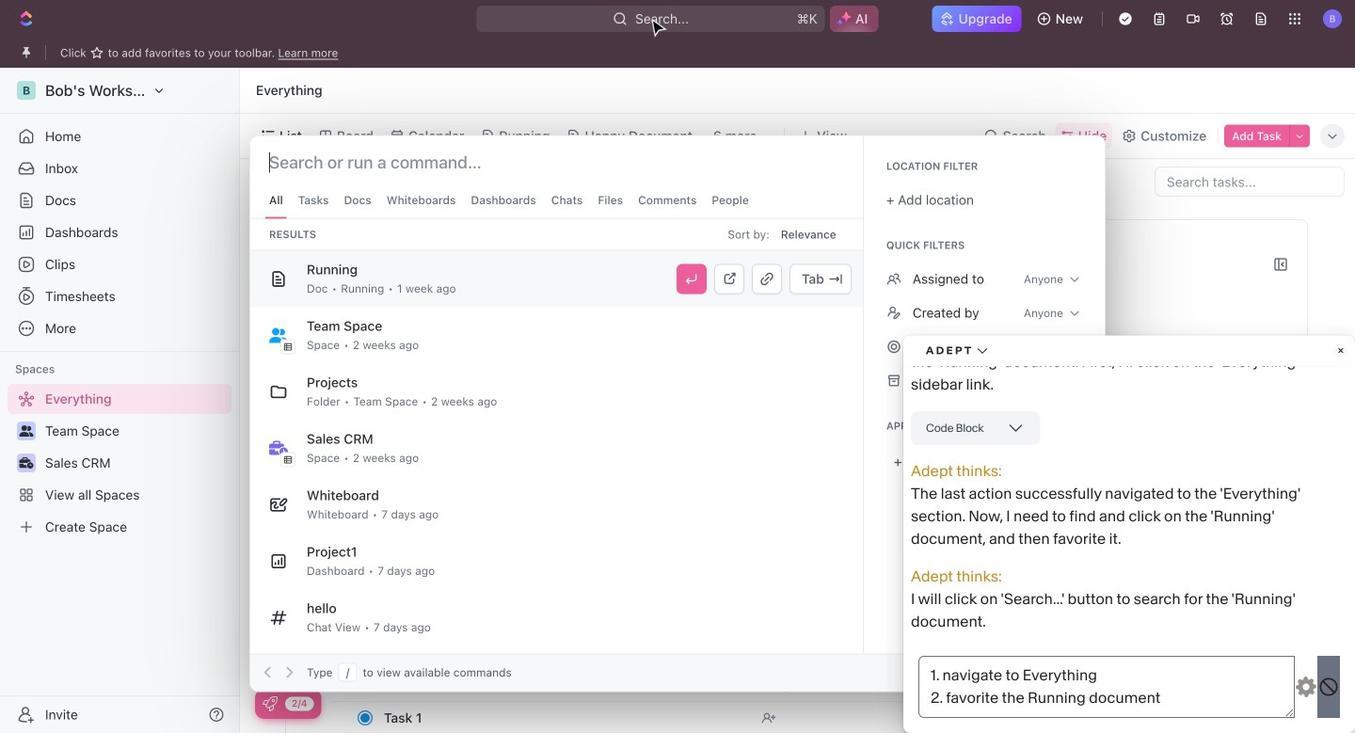 Task type: vqa. For each thing, say whether or not it's contained in the screenshot.
drumstick bite image
no



Task type: describe. For each thing, give the bounding box(es) containing it.
Search or run a command… text field
[[269, 151, 501, 174]]

sidebar navigation
[[0, 68, 240, 733]]

onboarding checklist button element
[[263, 697, 278, 712]]

tree inside sidebar navigation
[[8, 384, 232, 542]]

2 qdq9q image from the top
[[887, 339, 902, 354]]



Task type: locate. For each thing, give the bounding box(es) containing it.
0 vertical spatial qdq9q image
[[887, 272, 902, 287]]

tree
[[8, 384, 232, 542]]

Search tasks... text field
[[1156, 168, 1344, 196]]

1 qdq9q image from the top
[[887, 272, 902, 287]]

business time image
[[269, 441, 288, 456]]

e83zz image
[[887, 373, 902, 388]]

qdq9q image
[[887, 272, 902, 287], [887, 339, 902, 354]]

qdq9q image
[[887, 305, 902, 321]]

qdq9q image down qdq9q icon
[[887, 339, 902, 354]]

onboarding checklist button image
[[263, 697, 278, 712]]

user group image
[[269, 328, 288, 343]]

1 vertical spatial qdq9q image
[[887, 339, 902, 354]]

qdq9q image up qdq9q icon
[[887, 272, 902, 287]]



